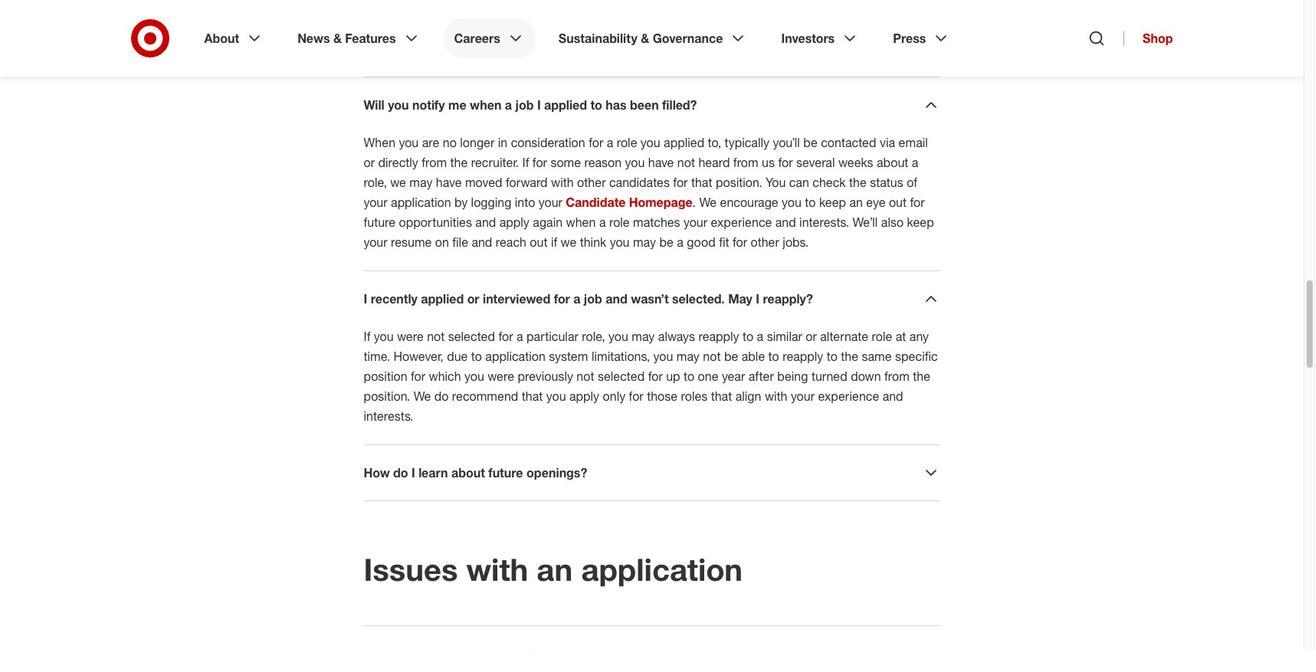 Task type: vqa. For each thing, say whether or not it's contained in the screenshot.
Target's mascot Bullseye in front of red background image
no



Task type: describe. For each thing, give the bounding box(es) containing it.
openings?
[[527, 465, 588, 481]]

we inside if you were not selected for a particular role, you may always reapply to a similar or alternate role at any time. however, due to application system limitations, you may not be able to reapply to the same specific position for which you were previously not selected for up to one year after being turned down from the position. we do recommend that you apply only for those roles that align with your experience and interests.
[[414, 389, 431, 404]]

be inside if you were not selected for a particular role, you may always reapply to a similar or alternate role at any time. however, due to application system limitations, you may not be able to reapply to the same specific position for which you were previously not selected for up to one year after being turned down from the position. we do recommend that you apply only for those roles that align with your experience and interests.
[[724, 349, 739, 364]]

specific
[[896, 349, 938, 364]]

investors link
[[771, 18, 870, 58]]

1 horizontal spatial job
[[584, 291, 603, 307]]

i recently applied or interviewed for a job and wasn't selected. may i reapply?
[[364, 291, 813, 307]]

screen,
[[649, 21, 689, 36]]

with inside if you were not selected for a particular role, you may always reapply to a similar or alternate role at any time. however, due to application system limitations, you may not be able to reapply to the same specific position for which you were previously not selected for up to one year after being turned down from the position. we do recommend that you apply only for those roles that align with your experience and interests.
[[765, 389, 788, 404]]

which
[[429, 369, 461, 384]]

applied inside 'will you notify me when a job i applied to has been filled?' dropdown button
[[544, 97, 587, 113]]

think
[[580, 235, 607, 250]]

can
[[790, 175, 810, 190]]

reach
[[496, 235, 527, 250]]

year
[[722, 369, 745, 384]]

we'll
[[853, 215, 878, 230]]

you up candidates
[[625, 155, 645, 170]]

i right may
[[756, 291, 760, 307]]

that inside when you are no longer in consideration for a role you applied to, typically you'll be contacted via email or directly from the recruiter. if for some reason you have not heard from us for several weeks about a role, we may have moved forward with other candidates for that position. you can check the status of your application by logging into your
[[691, 175, 713, 190]]

0 horizontal spatial from
[[422, 155, 447, 170]]

one
[[698, 369, 719, 384]]

1 vertical spatial selected
[[598, 369, 645, 384]]

to inside . we encourage you to keep an eye out for future opportunities and apply again when a role matches your experience and interests. we'll also keep your resume on file and reach out if we think you may be a good fit for other jobs.
[[805, 195, 816, 210]]

a up able
[[757, 329, 764, 344]]

a down email
[[912, 155, 919, 170]]

jobs.
[[783, 235, 809, 250]]

to right due
[[471, 349, 482, 364]]

may inside when you are no longer in consideration for a role you applied to, typically you'll be contacted via email or directly from the recruiter. if for some reason you have not heard from us for several weeks about a role, we may have moved forward with other candidates for that position. you can check the status of your application by logging into your
[[410, 175, 433, 190]]

about for results
[[483, 21, 515, 36]]

and up jobs.
[[776, 215, 796, 230]]

to inside dropdown button
[[591, 97, 603, 113]]

candidates
[[610, 175, 670, 190]]

apply inside . we encourage you to keep an eye out for future opportunities and apply again when a role matches your experience and interests. we'll also keep your resume on file and reach out if we think you may be a good fit for other jobs.
[[500, 215, 530, 230]]

turned
[[812, 369, 848, 384]]

press
[[893, 31, 926, 46]]

investors
[[782, 31, 835, 46]]

0 vertical spatial selected
[[448, 329, 495, 344]]

to up turned on the right
[[827, 349, 838, 364]]

only
[[603, 389, 626, 404]]

2 vertical spatial have
[[436, 175, 462, 190]]

or inside if you were not selected for a particular role, you may always reapply to a similar or alternate role at any time. however, due to application system limitations, you may not be able to reapply to the same specific position for which you were previously not selected for up to one year after being turned down from the position. we do recommend that you apply only for those roles that align with your experience and interests.
[[806, 329, 817, 344]]

encourage
[[720, 195, 779, 210]]

sustainability & governance link
[[548, 18, 759, 58]]

2 vertical spatial application
[[582, 551, 743, 588]]

your inside "if you have questions about the results of your drug screen, contact accurate background directly at +1- 855-581-0580."
[[593, 21, 617, 36]]

you right think
[[610, 235, 630, 250]]

to right up
[[684, 369, 695, 384]]

you up up
[[654, 349, 673, 364]]

i up consideration
[[537, 97, 541, 113]]

those
[[647, 389, 678, 404]]

us
[[762, 155, 775, 170]]

directly inside when you are no longer in consideration for a role you applied to, typically you'll be contacted via email or directly from the recruiter. if for some reason you have not heard from us for several weeks about a role, we may have moved forward with other candidates for that position. you can check the status of your application by logging into your
[[378, 155, 418, 170]]

for up homepage
[[673, 175, 688, 190]]

not up however,
[[427, 329, 445, 344]]

has
[[606, 97, 627, 113]]

always
[[658, 329, 695, 344]]

applied inside i recently applied or interviewed for a job and wasn't selected. may i reapply? dropdown button
[[421, 291, 464, 307]]

your down when
[[364, 195, 388, 210]]

via
[[880, 135, 896, 150]]

other inside . we encourage you to keep an eye out for future opportunities and apply again when a role matches your experience and interests. we'll also keep your resume on file and reach out if we think you may be a good fit for other jobs.
[[751, 235, 780, 250]]

on
[[435, 235, 449, 250]]

and right file
[[472, 235, 493, 250]]

a up "in"
[[505, 97, 512, 113]]

other inside when you are no longer in consideration for a role you applied to, typically you'll be contacted via email or directly from the recruiter. if for some reason you have not heard from us for several weeks about a role, we may have moved forward with other candidates for that position. you can check the status of your application by logging into your
[[577, 175, 606, 190]]

that down previously on the left of the page
[[522, 389, 543, 404]]

a left good on the top of page
[[677, 235, 684, 250]]

able
[[742, 349, 765, 364]]

moved
[[465, 175, 503, 190]]

you down the can
[[782, 195, 802, 210]]

a up reason
[[607, 135, 614, 150]]

not up one
[[703, 349, 721, 364]]

1 horizontal spatial were
[[488, 369, 514, 384]]

features
[[345, 31, 396, 46]]

will
[[364, 97, 385, 113]]

i left learn at the left bottom of the page
[[412, 465, 415, 481]]

0 horizontal spatial were
[[397, 329, 424, 344]]

a down candidate
[[599, 215, 606, 230]]

align
[[736, 389, 762, 404]]

role inside . we encourage you to keep an eye out for future opportunities and apply again when a role matches your experience and interests. we'll also keep your resume on file and reach out if we think you may be a good fit for other jobs.
[[609, 215, 630, 230]]

about link
[[194, 18, 275, 58]]

for left up
[[648, 369, 663, 384]]

careers link
[[444, 18, 536, 58]]

roles
[[681, 389, 708, 404]]

news & features link
[[287, 18, 431, 58]]

your down .
[[684, 215, 708, 230]]

learn
[[419, 465, 448, 481]]

status
[[870, 175, 904, 190]]

may down always
[[677, 349, 700, 364]]

good
[[687, 235, 716, 250]]

1 horizontal spatial from
[[734, 155, 759, 170]]

to,
[[708, 135, 722, 150]]

to up able
[[743, 329, 754, 344]]

also
[[882, 215, 904, 230]]

1 horizontal spatial out
[[889, 195, 907, 210]]

opportunities
[[399, 215, 472, 230]]

issues
[[364, 551, 458, 588]]

you left are
[[399, 135, 419, 150]]

do inside if you were not selected for a particular role, you may always reapply to a similar or alternate role at any time. however, due to application system limitations, you may not be able to reapply to the same specific position for which you were previously not selected for up to one year after being turned down from the position. we do recommend that you apply only for those roles that align with your experience and interests.
[[434, 389, 449, 404]]

do inside dropdown button
[[393, 465, 408, 481]]

been
[[630, 97, 659, 113]]

sustainability
[[559, 31, 638, 46]]

position. inside if you were not selected for a particular role, you may always reapply to a similar or alternate role at any time. however, due to application system limitations, you may not be able to reapply to the same specific position for which you were previously not selected for up to one year after being turned down from the position. we do recommend that you apply only for those roles that align with your experience and interests.
[[364, 389, 410, 404]]

reapply?
[[763, 291, 813, 307]]

application inside when you are no longer in consideration for a role you applied to, typically you'll be contacted via email or directly from the recruiter. if for some reason you have not heard from us for several weeks about a role, we may have moved forward with other candidates for that position. you can check the status of your application by logging into your
[[391, 195, 451, 210]]

candidate homepage
[[566, 195, 693, 210]]

you inside dropdown button
[[388, 97, 409, 113]]

governance
[[653, 31, 723, 46]]

the down weeks
[[850, 175, 867, 190]]

your up again
[[539, 195, 563, 210]]

alternate
[[821, 329, 869, 344]]

selected.
[[672, 291, 725, 307]]

you'll
[[773, 135, 800, 150]]

down
[[851, 369, 881, 384]]

an inside . we encourage you to keep an eye out for future opportunities and apply again when a role matches your experience and interests. we'll also keep your resume on file and reach out if we think you may be a good fit for other jobs.
[[850, 195, 863, 210]]

candidate homepage link
[[566, 195, 693, 210]]

the down the "alternate"
[[841, 349, 859, 364]]

resume
[[391, 235, 432, 250]]

i left the recently
[[364, 291, 367, 307]]

application inside if you were not selected for a particular role, you may always reapply to a similar or alternate role at any time. however, due to application system limitations, you may not be able to reapply to the same specific position for which you were previously not selected for up to one year after being turned down from the position. we do recommend that you apply only for those roles that align with your experience and interests.
[[486, 349, 546, 364]]

you down 'will you notify me when a job i applied to has been filled?' dropdown button
[[641, 135, 661, 150]]

weeks
[[839, 155, 874, 170]]

in
[[498, 135, 508, 150]]

recently
[[371, 291, 418, 307]]

how do i learn about future openings? button
[[364, 464, 940, 482]]

or inside when you are no longer in consideration for a role you applied to, typically you'll be contacted via email or directly from the recruiter. if for some reason you have not heard from us for several weeks about a role, we may have moved forward with other candidates for that position. you can check the status of your application by logging into your
[[364, 155, 375, 170]]

you up time.
[[374, 329, 394, 344]]

filled?
[[663, 97, 697, 113]]

at inside "if you have questions about the results of your drug screen, contact accurate background directly at +1- 855-581-0580."
[[904, 21, 914, 36]]

with inside when you are no longer in consideration for a role you applied to, typically you'll be contacted via email or directly from the recruiter. if for some reason you have not heard from us for several weeks about a role, we may have moved forward with other candidates for that position. you can check the status of your application by logging into your
[[551, 175, 574, 190]]

by
[[455, 195, 468, 210]]

sustainability & governance
[[559, 31, 723, 46]]

of inside "if you have questions about the results of your drug screen, contact accurate background directly at +1- 855-581-0580."
[[579, 21, 590, 36]]

will you notify me when a job i applied to has been filled? button
[[364, 96, 940, 114]]

1 vertical spatial an
[[537, 551, 573, 588]]

1 vertical spatial have
[[648, 155, 674, 170]]

no
[[443, 135, 457, 150]]

the down no
[[450, 155, 468, 170]]

a left particular
[[517, 329, 523, 344]]

0 vertical spatial reapply
[[699, 329, 740, 344]]

for down interviewed
[[499, 329, 513, 344]]

1 vertical spatial out
[[530, 235, 548, 250]]

& for news
[[333, 31, 342, 46]]

and inside dropdown button
[[606, 291, 628, 307]]

for right fit
[[733, 235, 748, 250]]

.
[[693, 195, 696, 210]]

when inside dropdown button
[[470, 97, 502, 113]]

if
[[551, 235, 558, 250]]

are
[[422, 135, 440, 150]]

check
[[813, 175, 846, 190]]

some
[[551, 155, 581, 170]]

when
[[364, 135, 396, 150]]

how
[[364, 465, 390, 481]]

previously
[[518, 369, 573, 384]]

i recently applied or interviewed for a job and wasn't selected. may i reapply? button
[[364, 290, 940, 308]]

if you were not selected for a particular role, you may always reapply to a similar or alternate role at any time. however, due to application system limitations, you may not be able to reapply to the same specific position for which you were previously not selected for up to one year after being turned down from the position. we do recommend that you apply only for those roles that align with your experience and interests.
[[364, 329, 938, 424]]

not inside when you are no longer in consideration for a role you applied to, typically you'll be contacted via email or directly from the recruiter. if for some reason you have not heard from us for several weeks about a role, we may have moved forward with other candidates for that position. you can check the status of your application by logging into your
[[678, 155, 695, 170]]



Task type: locate. For each thing, give the bounding box(es) containing it.
directly down when
[[378, 155, 418, 170]]

that up .
[[691, 175, 713, 190]]

experience inside if you were not selected for a particular role, you may always reapply to a similar or alternate role at any time. however, due to application system limitations, you may not be able to reapply to the same specific position for which you were previously not selected for up to one year after being turned down from the position. we do recommend that you apply only for those roles that align with your experience and interests.
[[818, 389, 880, 404]]

0 horizontal spatial interests.
[[364, 409, 414, 424]]

have up by
[[436, 175, 462, 190]]

or inside dropdown button
[[467, 291, 480, 307]]

job down think
[[584, 291, 603, 307]]

0 vertical spatial about
[[483, 21, 515, 36]]

application
[[391, 195, 451, 210], [486, 349, 546, 364], [582, 551, 743, 588]]

0 vertical spatial experience
[[711, 215, 772, 230]]

at left +1-
[[904, 21, 914, 36]]

issues with an application
[[364, 551, 743, 588]]

to right able
[[769, 349, 780, 364]]

apply up reach
[[500, 215, 530, 230]]

1 horizontal spatial an
[[850, 195, 863, 210]]

future inside the how do i learn about future openings? dropdown button
[[489, 465, 523, 481]]

from down are
[[422, 155, 447, 170]]

applied right the recently
[[421, 291, 464, 307]]

selected up due
[[448, 329, 495, 344]]

2 horizontal spatial with
[[765, 389, 788, 404]]

of
[[579, 21, 590, 36], [907, 175, 918, 190]]

1 vertical spatial keep
[[907, 215, 934, 230]]

you up recommend
[[465, 369, 484, 384]]

have
[[397, 21, 423, 36], [648, 155, 674, 170], [436, 175, 462, 190]]

you up 855-
[[374, 21, 394, 36]]

1 vertical spatial interests.
[[364, 409, 414, 424]]

1 vertical spatial role,
[[582, 329, 605, 344]]

keep right also
[[907, 215, 934, 230]]

interests. up jobs.
[[800, 215, 850, 230]]

when up think
[[566, 215, 596, 230]]

that down year
[[711, 389, 732, 404]]

1 horizontal spatial have
[[436, 175, 462, 190]]

out up also
[[889, 195, 907, 210]]

we down when
[[390, 175, 406, 190]]

other left jobs.
[[751, 235, 780, 250]]

applied left to,
[[664, 135, 705, 150]]

1 horizontal spatial reapply
[[783, 349, 824, 364]]

at inside if you were not selected for a particular role, you may always reapply to a similar or alternate role at any time. however, due to application system limitations, you may not be able to reapply to the same specific position for which you were previously not selected for up to one year after being turned down from the position. we do recommend that you apply only for those roles that align with your experience and interests.
[[896, 329, 907, 344]]

future inside . we encourage you to keep an eye out for future opportunities and apply again when a role matches your experience and interests. we'll also keep your resume on file and reach out if we think you may be a good fit for other jobs.
[[364, 215, 396, 230]]

into
[[515, 195, 535, 210]]

for right the only
[[629, 389, 644, 404]]

0 vertical spatial job
[[516, 97, 534, 113]]

role, up system
[[582, 329, 605, 344]]

0 horizontal spatial position.
[[364, 389, 410, 404]]

about inside "if you have questions about the results of your drug screen, contact accurate background directly at +1- 855-581-0580."
[[483, 21, 515, 36]]

notify
[[413, 97, 445, 113]]

me
[[449, 97, 467, 113]]

1 horizontal spatial other
[[751, 235, 780, 250]]

if
[[364, 21, 371, 36], [523, 155, 529, 170], [364, 329, 371, 344]]

future up resume on the top left of page
[[364, 215, 396, 230]]

out left if
[[530, 235, 548, 250]]

your
[[593, 21, 617, 36], [364, 195, 388, 210], [539, 195, 563, 210], [684, 215, 708, 230], [364, 235, 388, 250], [791, 389, 815, 404]]

press link
[[883, 18, 962, 58]]

1 horizontal spatial directly
[[860, 21, 900, 36]]

0 vertical spatial keep
[[820, 195, 846, 210]]

2 horizontal spatial be
[[804, 135, 818, 150]]

applied inside when you are no longer in consideration for a role you applied to, typically you'll be contacted via email or directly from the recruiter. if for some reason you have not heard from us for several weeks about a role, we may have moved forward with other candidates for that position. you can check the status of your application by logging into your
[[664, 135, 705, 150]]

0 vertical spatial interests.
[[800, 215, 850, 230]]

2 vertical spatial if
[[364, 329, 371, 344]]

of inside when you are no longer in consideration for a role you applied to, typically you'll be contacted via email or directly from the recruiter. if for some reason you have not heard from us for several weeks about a role, we may have moved forward with other candidates for that position. you can check the status of your application by logging into your
[[907, 175, 918, 190]]

future
[[364, 215, 396, 230], [489, 465, 523, 481]]

1 vertical spatial job
[[584, 291, 603, 307]]

position. down 'position' at the bottom
[[364, 389, 410, 404]]

be up several
[[804, 135, 818, 150]]

homepage
[[629, 195, 693, 210]]

however,
[[394, 349, 444, 364]]

for down however,
[[411, 369, 426, 384]]

if for questions
[[364, 21, 371, 36]]

0 vertical spatial we
[[700, 195, 717, 210]]

you down previously on the left of the page
[[547, 389, 566, 404]]

position. up encourage
[[716, 175, 763, 190]]

file
[[453, 235, 468, 250]]

1 vertical spatial directly
[[378, 155, 418, 170]]

role, inside if you were not selected for a particular role, you may always reapply to a similar or alternate role at any time. however, due to application system limitations, you may not be able to reapply to the same specific position for which you were previously not selected for up to one year after being turned down from the position. we do recommend that you apply only for those roles that align with your experience and interests.
[[582, 329, 605, 344]]

if inside when you are no longer in consideration for a role you applied to, typically you'll be contacted via email or directly from the recruiter. if for some reason you have not heard from us for several weeks about a role, we may have moved forward with other candidates for that position. you can check the status of your application by logging into your
[[523, 155, 529, 170]]

accurate
[[737, 21, 786, 36]]

0 vertical spatial do
[[434, 389, 449, 404]]

0 horizontal spatial other
[[577, 175, 606, 190]]

a up particular
[[574, 291, 581, 307]]

position. inside when you are no longer in consideration for a role you applied to, typically you'll be contacted via email or directly from the recruiter. if for some reason you have not heard from us for several weeks about a role, we may have moved forward with other candidates for that position. you can check the status of your application by logging into your
[[716, 175, 763, 190]]

consideration
[[511, 135, 586, 150]]

0 horizontal spatial we
[[390, 175, 406, 190]]

1 horizontal spatial we
[[700, 195, 717, 210]]

1 vertical spatial at
[[896, 329, 907, 344]]

0 horizontal spatial an
[[537, 551, 573, 588]]

2 vertical spatial role
[[872, 329, 893, 344]]

have up candidates
[[648, 155, 674, 170]]

0 horizontal spatial role,
[[364, 175, 387, 190]]

and down same
[[883, 389, 904, 404]]

we inside . we encourage you to keep an eye out for future opportunities and apply again when a role matches your experience and interests. we'll also keep your resume on file and reach out if we think you may be a good fit for other jobs.
[[561, 235, 577, 250]]

0 vertical spatial other
[[577, 175, 606, 190]]

0 horizontal spatial job
[[516, 97, 534, 113]]

2 horizontal spatial or
[[806, 329, 817, 344]]

1 horizontal spatial interests.
[[800, 215, 850, 230]]

0 horizontal spatial of
[[579, 21, 590, 36]]

you inside "if you have questions about the results of your drug screen, contact accurate background directly at +1- 855-581-0580."
[[374, 21, 394, 36]]

to left has
[[591, 97, 603, 113]]

interests. inside if you were not selected for a particular role, you may always reapply to a similar or alternate role at any time. however, due to application system limitations, you may not be able to reapply to the same specific position for which you were previously not selected for up to one year after being turned down from the position. we do recommend that you apply only for those roles that align with your experience and interests.
[[364, 409, 414, 424]]

interests. down 'position' at the bottom
[[364, 409, 414, 424]]

job up consideration
[[516, 97, 534, 113]]

0 vertical spatial out
[[889, 195, 907, 210]]

0 horizontal spatial with
[[467, 551, 528, 588]]

other
[[577, 175, 606, 190], [751, 235, 780, 250]]

1 horizontal spatial applied
[[544, 97, 587, 113]]

reapply up one
[[699, 329, 740, 344]]

directly inside "if you have questions about the results of your drug screen, contact accurate background directly at +1- 855-581-0580."
[[860, 21, 900, 36]]

were
[[397, 329, 424, 344], [488, 369, 514, 384]]

0 vertical spatial application
[[391, 195, 451, 210]]

were up however,
[[397, 329, 424, 344]]

1 horizontal spatial or
[[467, 291, 480, 307]]

0 horizontal spatial be
[[660, 235, 674, 250]]

0 horizontal spatial keep
[[820, 195, 846, 210]]

when inside . we encourage you to keep an eye out for future opportunities and apply again when a role matches your experience and interests. we'll also keep your resume on file and reach out if we think you may be a good fit for other jobs.
[[566, 215, 596, 230]]

if up time.
[[364, 329, 371, 344]]

0 horizontal spatial applied
[[421, 291, 464, 307]]

reapply
[[699, 329, 740, 344], [783, 349, 824, 364]]

1 horizontal spatial of
[[907, 175, 918, 190]]

1 horizontal spatial be
[[724, 349, 739, 364]]

your left resume on the top left of page
[[364, 235, 388, 250]]

applied
[[544, 97, 587, 113], [664, 135, 705, 150], [421, 291, 464, 307]]

0 vertical spatial if
[[364, 21, 371, 36]]

0 horizontal spatial apply
[[500, 215, 530, 230]]

the left results
[[518, 21, 536, 36]]

role, down when
[[364, 175, 387, 190]]

1 horizontal spatial apply
[[570, 389, 600, 404]]

about down via
[[877, 155, 909, 170]]

1 vertical spatial we
[[414, 389, 431, 404]]

about for openings?
[[452, 465, 485, 481]]

background
[[790, 21, 857, 36]]

1 horizontal spatial when
[[566, 215, 596, 230]]

1 horizontal spatial position.
[[716, 175, 763, 190]]

again
[[533, 215, 563, 230]]

1 horizontal spatial application
[[486, 349, 546, 364]]

that
[[691, 175, 713, 190], [522, 389, 543, 404], [711, 389, 732, 404]]

at
[[904, 21, 914, 36], [896, 329, 907, 344]]

we down which
[[414, 389, 431, 404]]

0580.
[[414, 41, 445, 56]]

your inside if you were not selected for a particular role, you may always reapply to a similar or alternate role at any time. however, due to application system limitations, you may not be able to reapply to the same specific position for which you were previously not selected for up to one year after being turned down from the position. we do recommend that you apply only for those roles that align with your experience and interests.
[[791, 389, 815, 404]]

1 vertical spatial future
[[489, 465, 523, 481]]

role inside if you were not selected for a particular role, you may always reapply to a similar or alternate role at any time. however, due to application system limitations, you may not be able to reapply to the same specific position for which you were previously not selected for up to one year after being turned down from the position. we do recommend that you apply only for those roles that align with your experience and interests.
[[872, 329, 893, 344]]

an
[[850, 195, 863, 210], [537, 551, 573, 588]]

any
[[910, 329, 929, 344]]

0 vertical spatial when
[[470, 97, 502, 113]]

results
[[539, 21, 576, 36]]

if inside "if you have questions about the results of your drug screen, contact accurate background directly at +1- 855-581-0580."
[[364, 21, 371, 36]]

be inside when you are no longer in consideration for a role you applied to, typically you'll be contacted via email or directly from the recruiter. if for some reason you have not heard from us for several weeks about a role, we may have moved forward with other candidates for that position. you can check the status of your application by logging into your
[[804, 135, 818, 150]]

2 vertical spatial with
[[467, 551, 528, 588]]

2 vertical spatial or
[[806, 329, 817, 344]]

2 vertical spatial applied
[[421, 291, 464, 307]]

or right similar on the right bottom
[[806, 329, 817, 344]]

interviewed
[[483, 291, 551, 307]]

2 horizontal spatial application
[[582, 551, 743, 588]]

due
[[447, 349, 468, 364]]

for inside dropdown button
[[554, 291, 570, 307]]

the down specific
[[913, 369, 931, 384]]

if up 855-
[[364, 21, 371, 36]]

& for sustainability
[[641, 31, 650, 46]]

0 horizontal spatial directly
[[378, 155, 418, 170]]

1 vertical spatial we
[[561, 235, 577, 250]]

same
[[862, 349, 892, 364]]

1 vertical spatial apply
[[570, 389, 600, 404]]

we inside . we encourage you to keep an eye out for future opportunities and apply again when a role matches your experience and interests. we'll also keep your resume on file and reach out if we think you may be a good fit for other jobs.
[[700, 195, 717, 210]]

the inside "if you have questions about the results of your drug screen, contact accurate background directly at +1- 855-581-0580."
[[518, 21, 536, 36]]

0 vertical spatial role
[[617, 135, 637, 150]]

a
[[505, 97, 512, 113], [607, 135, 614, 150], [912, 155, 919, 170], [599, 215, 606, 230], [677, 235, 684, 250], [574, 291, 581, 307], [517, 329, 523, 344], [757, 329, 764, 344]]

longer
[[460, 135, 495, 150]]

581-
[[389, 41, 414, 56]]

1 horizontal spatial with
[[551, 175, 574, 190]]

position.
[[716, 175, 763, 190], [364, 389, 410, 404]]

1 vertical spatial were
[[488, 369, 514, 384]]

your left drug
[[593, 21, 617, 36]]

0 horizontal spatial we
[[414, 389, 431, 404]]

email
[[899, 135, 928, 150]]

directly left +1-
[[860, 21, 900, 36]]

may down matches
[[633, 235, 656, 250]]

about inside dropdown button
[[452, 465, 485, 481]]

role down candidate homepage
[[609, 215, 630, 230]]

the
[[518, 21, 536, 36], [450, 155, 468, 170], [850, 175, 867, 190], [841, 349, 859, 364], [913, 369, 931, 384]]

1 vertical spatial with
[[765, 389, 788, 404]]

how do i learn about future openings?
[[364, 465, 588, 481]]

we right if
[[561, 235, 577, 250]]

drug
[[620, 21, 646, 36]]

if inside if you were not selected for a particular role, you may always reapply to a similar or alternate role at any time. however, due to application system limitations, you may not be able to reapply to the same specific position for which you were previously not selected for up to one year after being turned down from the position. we do recommend that you apply only for those roles that align with your experience and interests.
[[364, 329, 371, 344]]

several
[[797, 155, 835, 170]]

role, inside when you are no longer in consideration for a role you applied to, typically you'll be contacted via email or directly from the recruiter. if for some reason you have not heard from us for several weeks about a role, we may have moved forward with other candidates for that position. you can check the status of your application by logging into your
[[364, 175, 387, 190]]

may inside . we encourage you to keep an eye out for future opportunities and apply again when a role matches your experience and interests. we'll also keep your resume on file and reach out if we think you may be a good fit for other jobs.
[[633, 235, 656, 250]]

limitations,
[[592, 349, 650, 364]]

about right learn at the left bottom of the page
[[452, 465, 485, 481]]

heard
[[699, 155, 730, 170]]

matches
[[633, 215, 681, 230]]

shop
[[1143, 31, 1173, 46]]

0 vertical spatial at
[[904, 21, 914, 36]]

apply inside if you were not selected for a particular role, you may always reapply to a similar or alternate role at any time. however, due to application system limitations, you may not be able to reapply to the same specific position for which you were previously not selected for up to one year after being turned down from the position. we do recommend that you apply only for those roles that align with your experience and interests.
[[570, 389, 600, 404]]

be down matches
[[660, 235, 674, 250]]

0 vertical spatial applied
[[544, 97, 587, 113]]

up
[[666, 369, 681, 384]]

1 horizontal spatial experience
[[818, 389, 880, 404]]

questions
[[426, 21, 480, 36]]

0 vertical spatial were
[[397, 329, 424, 344]]

were up recommend
[[488, 369, 514, 384]]

contacted
[[821, 135, 877, 150]]

directly
[[860, 21, 900, 36], [378, 155, 418, 170]]

be inside . we encourage you to keep an eye out for future opportunities and apply again when a role matches your experience and interests. we'll also keep your resume on file and reach out if we think you may be a good fit for other jobs.
[[660, 235, 674, 250]]

1 horizontal spatial we
[[561, 235, 577, 250]]

of right status
[[907, 175, 918, 190]]

+1-
[[917, 21, 936, 36]]

from inside if you were not selected for a particular role, you may always reapply to a similar or alternate role at any time. however, due to application system limitations, you may not be able to reapply to the same specific position for which you were previously not selected for up to one year after being turned down from the position. we do recommend that you apply only for those roles that align with your experience and interests.
[[885, 369, 910, 384]]

to
[[591, 97, 603, 113], [805, 195, 816, 210], [743, 329, 754, 344], [471, 349, 482, 364], [769, 349, 780, 364], [827, 349, 838, 364], [684, 369, 695, 384]]

you
[[766, 175, 786, 190]]

0 vertical spatial apply
[[500, 215, 530, 230]]

about
[[204, 31, 239, 46]]

news
[[298, 31, 330, 46]]

role inside when you are no longer in consideration for a role you applied to, typically you'll be contacted via email or directly from the recruiter. if for some reason you have not heard from us for several weeks about a role, we may have moved forward with other candidates for that position. you can check the status of your application by logging into your
[[617, 135, 637, 150]]

0 horizontal spatial &
[[333, 31, 342, 46]]

1 vertical spatial experience
[[818, 389, 880, 404]]

not down system
[[577, 369, 595, 384]]

0 vertical spatial with
[[551, 175, 574, 190]]

we
[[390, 175, 406, 190], [561, 235, 577, 250]]

for up reason
[[589, 135, 604, 150]]

if for not
[[364, 329, 371, 344]]

1 vertical spatial applied
[[664, 135, 705, 150]]

keep down check
[[820, 195, 846, 210]]

about right questions
[[483, 21, 515, 36]]

you up limitations, on the left bottom
[[609, 329, 629, 344]]

0 horizontal spatial out
[[530, 235, 548, 250]]

2 & from the left
[[641, 31, 650, 46]]

1 vertical spatial other
[[751, 235, 780, 250]]

for right us
[[779, 155, 793, 170]]

for down consideration
[[533, 155, 547, 170]]

contact
[[693, 21, 734, 36]]

time.
[[364, 349, 390, 364]]

0 horizontal spatial future
[[364, 215, 396, 230]]

being
[[778, 369, 808, 384]]

interests. inside . we encourage you to keep an eye out for future opportunities and apply again when a role matches your experience and interests. we'll also keep your resume on file and reach out if we think you may be a good fit for other jobs.
[[800, 215, 850, 230]]

experience inside . we encourage you to keep an eye out for future opportunities and apply again when a role matches your experience and interests. we'll also keep your resume on file and reach out if we think you may be a good fit for other jobs.
[[711, 215, 772, 230]]

reapply up being
[[783, 349, 824, 364]]

2 vertical spatial be
[[724, 349, 739, 364]]

candidate
[[566, 195, 626, 210]]

0 vertical spatial have
[[397, 21, 423, 36]]

we
[[700, 195, 717, 210], [414, 389, 431, 404]]

about inside when you are no longer in consideration for a role you applied to, typically you'll be contacted via email or directly from the recruiter. if for some reason you have not heard from us for several weeks about a role, we may have moved forward with other candidates for that position. you can check the status of your application by logging into your
[[877, 155, 909, 170]]

1 & from the left
[[333, 31, 342, 46]]

for right eye on the right
[[910, 195, 925, 210]]

recruiter.
[[471, 155, 519, 170]]

similar
[[767, 329, 803, 344]]

may up limitations, on the left bottom
[[632, 329, 655, 344]]

for
[[589, 135, 604, 150], [533, 155, 547, 170], [779, 155, 793, 170], [673, 175, 688, 190], [910, 195, 925, 210], [733, 235, 748, 250], [554, 291, 570, 307], [499, 329, 513, 344], [411, 369, 426, 384], [648, 369, 663, 384], [629, 389, 644, 404]]

1 vertical spatial application
[[486, 349, 546, 364]]

1 vertical spatial be
[[660, 235, 674, 250]]

have inside "if you have questions about the results of your drug screen, contact accurate background directly at +1- 855-581-0580."
[[397, 21, 423, 36]]

. we encourage you to keep an eye out for future opportunities and apply again when a role matches your experience and interests. we'll also keep your resume on file and reach out if we think you may be a good fit for other jobs.
[[364, 195, 934, 250]]

1 vertical spatial if
[[523, 155, 529, 170]]

and inside if you were not selected for a particular role, you may always reapply to a similar or alternate role at any time. however, due to application system limitations, you may not be able to reapply to the same specific position for which you were previously not selected for up to one year after being turned down from the position. we do recommend that you apply only for those roles that align with your experience and interests.
[[883, 389, 904, 404]]

1 horizontal spatial future
[[489, 465, 523, 481]]

0 horizontal spatial or
[[364, 155, 375, 170]]

1 vertical spatial do
[[393, 465, 408, 481]]

we inside when you are no longer in consideration for a role you applied to, typically you'll be contacted via email or directly from the recruiter. if for some reason you have not heard from us for several weeks about a role, we may have moved forward with other candidates for that position. you can check the status of your application by logging into your
[[390, 175, 406, 190]]

from down specific
[[885, 369, 910, 384]]

0 horizontal spatial selected
[[448, 329, 495, 344]]

1 vertical spatial reapply
[[783, 349, 824, 364]]

after
[[749, 369, 774, 384]]

other up candidate
[[577, 175, 606, 190]]

apply left the only
[[570, 389, 600, 404]]

will you notify me when a job i applied to has been filled?
[[364, 97, 697, 113]]

typically
[[725, 135, 770, 150]]

and down logging
[[476, 215, 496, 230]]

you
[[374, 21, 394, 36], [388, 97, 409, 113], [399, 135, 419, 150], [641, 135, 661, 150], [625, 155, 645, 170], [782, 195, 802, 210], [610, 235, 630, 250], [374, 329, 394, 344], [609, 329, 629, 344], [654, 349, 673, 364], [465, 369, 484, 384], [547, 389, 566, 404]]

1 horizontal spatial role,
[[582, 329, 605, 344]]

role up same
[[872, 329, 893, 344]]

1 horizontal spatial selected
[[598, 369, 645, 384]]

careers
[[454, 31, 501, 46]]

shop link
[[1124, 31, 1173, 46]]

for up particular
[[554, 291, 570, 307]]

applied up consideration
[[544, 97, 587, 113]]

role up reason
[[617, 135, 637, 150]]

1 horizontal spatial keep
[[907, 215, 934, 230]]



